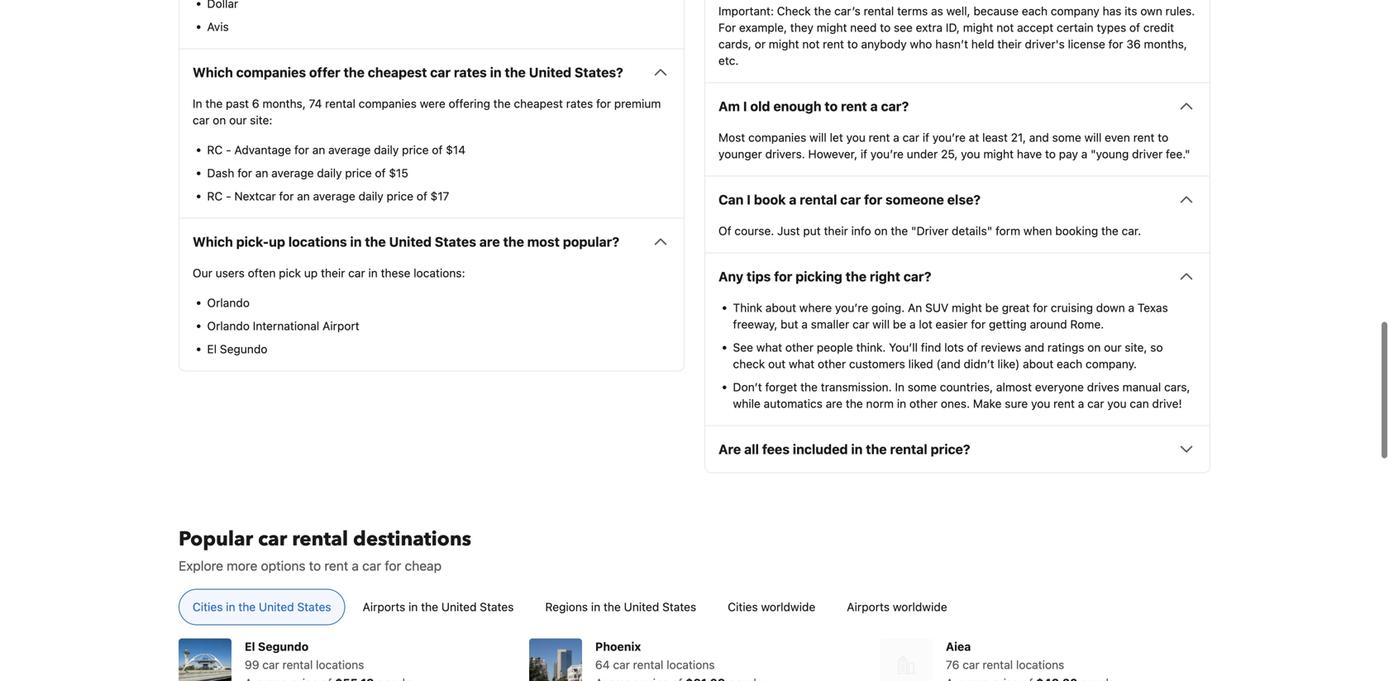 Task type: describe. For each thing, give the bounding box(es) containing it.
for inside dropdown button
[[774, 269, 792, 284]]

have
[[1017, 147, 1042, 161]]

car up options
[[258, 526, 287, 553]]

for up around
[[1033, 301, 1048, 314]]

the inside important: check the car's rental terms as well, because each company has its own rules. for example, they might need to see extra id, might not accept certain types of credit cards, or might not rent to anybody who hasn't held their driver's license for 36 months, etc.
[[814, 4, 831, 18]]

countries,
[[940, 380, 993, 394]]

and inside see what other people think. you'll find lots of reviews and ratings on our site, so check out what other customers liked (and didn't like) about each company.
[[1025, 341, 1044, 354]]

which for which pick-up locations in the united states are the most popular?
[[193, 234, 233, 250]]

credit
[[1144, 20, 1174, 34]]

cheapest inside in the past 6 months, 74 rental companies were offering the cheapest rates for premium car on our site:
[[514, 97, 563, 110]]

am i old enough to rent a car? button
[[719, 96, 1197, 116]]

don't forget the transmission. in some countries, almost everyone drives manual cars, while automatics are the norm in other ones. make sure you rent a car you can drive!
[[733, 380, 1190, 410]]

pick-
[[236, 234, 269, 250]]

0 vertical spatial other
[[785, 341, 814, 354]]

at
[[969, 130, 979, 144]]

$17
[[431, 189, 449, 203]]

advantage
[[234, 143, 291, 157]]

you down "at"
[[961, 147, 980, 161]]

a down anybody
[[870, 98, 878, 114]]

- for nextcar
[[226, 189, 231, 203]]

own
[[1141, 4, 1163, 18]]

of inside important: check the car's rental terms as well, because each company has its own rules. for example, they might need to see extra id, might not accept certain types of credit cards, or might not rent to anybody who hasn't held their driver's license for 36 months, etc.
[[1130, 20, 1140, 34]]

automatics
[[764, 397, 823, 410]]

a right down
[[1128, 301, 1135, 314]]

need
[[850, 20, 877, 34]]

united for airports in the united states
[[441, 600, 477, 614]]

think.
[[856, 341, 886, 354]]

cities worldwide
[[728, 600, 816, 614]]

0 horizontal spatial what
[[756, 341, 782, 354]]

car inside aiea 76 car rental locations
[[963, 658, 980, 672]]

cheap car rental in phoenix image
[[529, 639, 582, 681]]

2 vertical spatial their
[[321, 266, 345, 280]]

people
[[817, 341, 853, 354]]

cheap
[[405, 558, 442, 574]]

they
[[790, 20, 814, 34]]

are all fees included in the rental price?
[[719, 441, 970, 457]]

rc for rc - advantage for an average daily price of $14
[[207, 143, 223, 157]]

1 horizontal spatial if
[[923, 130, 929, 144]]

0 vertical spatial not
[[997, 20, 1014, 34]]

to left the pay
[[1045, 147, 1056, 161]]

of for rc - nextcar for an average daily price of $17
[[417, 189, 427, 203]]

orlando for orlando international airport
[[207, 319, 250, 333]]

might down car's
[[817, 20, 847, 34]]

form
[[996, 224, 1021, 238]]

popular car rental destinations explore more options to rent a car for cheap
[[179, 526, 471, 574]]

lots
[[945, 341, 964, 354]]

a inside popular car rental destinations explore more options to rent a car for cheap
[[352, 558, 359, 574]]

you right let
[[846, 130, 866, 144]]

fees
[[762, 441, 790, 457]]

rome.
[[1070, 317, 1104, 331]]

put
[[803, 224, 821, 238]]

rules.
[[1166, 4, 1195, 18]]

car inside the think about where you're going. an suv might be great for cruising down a texas freeway, but a smaller car will be a lot easier for getting around rome.
[[853, 317, 869, 331]]

see
[[733, 341, 753, 354]]

for
[[719, 20, 736, 34]]

under
[[907, 147, 938, 161]]

for right dash at the top left
[[237, 166, 252, 180]]

most
[[527, 234, 560, 250]]

might right 'or' in the right of the page
[[769, 37, 799, 51]]

are inside dropdown button
[[479, 234, 500, 250]]

on inside see what other people think. you'll find lots of reviews and ratings on our site, so check out what other customers liked (and didn't like) about each company.
[[1088, 341, 1101, 354]]

our inside see what other people think. you'll find lots of reviews and ratings on our site, so check out what other customers liked (and didn't like) about each company.
[[1104, 341, 1122, 354]]

important: check the car's rental terms as well, because each company has its own rules. for example, they might need to see extra id, might not accept certain types of credit cards, or might not rent to anybody who hasn't held their driver's license for 36 months, etc.
[[719, 4, 1195, 67]]

99
[[245, 658, 259, 672]]

rc for rc - nextcar for an average daily price of $17
[[207, 189, 223, 203]]

phoenix 64 car rental locations
[[595, 640, 715, 672]]

past
[[226, 97, 249, 110]]

who
[[910, 37, 932, 51]]

avis
[[207, 20, 229, 33]]

rental inside important: check the car's rental terms as well, because each company has its own rules. for example, they might need to see extra id, might not accept certain types of credit cards, or might not rent to anybody who hasn't held their driver's license for 36 months, etc.
[[864, 4, 894, 18]]

a right 'but'
[[802, 317, 808, 331]]

worldwide for cities worldwide
[[761, 600, 816, 614]]

united inside 'dropdown button'
[[529, 64, 572, 80]]

airports for airports in the united states
[[363, 600, 405, 614]]

united for cities in the united states
[[259, 600, 294, 614]]

other inside don't forget the transmission. in some countries, almost everyone drives manual cars, while automatics are the norm in other ones. make sure you rent a car you can drive!
[[910, 397, 938, 410]]

daily for advantage
[[374, 143, 399, 157]]

any tips for picking the right car?
[[719, 269, 932, 284]]

64
[[595, 658, 610, 672]]

segundo for el segundo 99 car rental locations
[[258, 640, 309, 654]]

rent inside popular car rental destinations explore more options to rent a car for cheap
[[324, 558, 348, 574]]

74
[[309, 97, 322, 110]]

0 vertical spatial you're
[[933, 130, 966, 144]]

liked
[[908, 357, 933, 371]]

in inside in the past 6 months, 74 rental companies were offering the cheapest rates for premium car on our site:
[[193, 97, 202, 110]]

for inside dropdown button
[[864, 192, 882, 207]]

in right regions
[[591, 600, 600, 614]]

which pick-up locations in the united states are the most popular?
[[193, 234, 620, 250]]

some inside don't forget the transmission. in some countries, almost everyone drives manual cars, while automatics are the norm in other ones. make sure you rent a car you can drive!
[[908, 380, 937, 394]]

- for advantage
[[226, 143, 231, 157]]

worldwide for airports worldwide
[[893, 600, 947, 614]]

certain
[[1057, 20, 1094, 34]]

airport
[[323, 319, 359, 333]]

to inside popular car rental destinations explore more options to rent a car for cheap
[[309, 558, 321, 574]]

airports for airports worldwide
[[847, 600, 890, 614]]

fee."
[[1166, 147, 1190, 161]]

months, inside important: check the car's rental terms as well, because each company has its own rules. for example, they might need to see extra id, might not accept certain types of credit cards, or might not rent to anybody who hasn't held their driver's license for 36 months, etc.
[[1144, 37, 1187, 51]]

any
[[719, 269, 744, 284]]

of for rc - advantage for an average daily price of $14
[[432, 143, 443, 157]]

most companies will let you rent a car if you're at least 21, and some will even rent to younger drivers. however, if you're under 25, you might have to pay a "young driver fee."
[[719, 130, 1190, 161]]

ones.
[[941, 397, 970, 410]]

0 vertical spatial be
[[985, 301, 999, 314]]

states?
[[575, 64, 623, 80]]

rental up put
[[800, 192, 837, 207]]

in left these at the top left of page
[[368, 266, 378, 280]]

tab list containing cities in the united states
[[165, 589, 1224, 626]]

locations inside dropdown button
[[288, 234, 347, 250]]

el for el segundo 99 car rental locations
[[245, 640, 255, 654]]

orlando international airport
[[207, 319, 359, 333]]

are
[[719, 441, 741, 457]]

for up dash for an average daily price of $15
[[294, 143, 309, 157]]

rental inside phoenix 64 car rental locations
[[633, 658, 664, 672]]

which companies offer the cheapest car rates  in the united states?
[[193, 64, 623, 80]]

our inside in the past 6 months, 74 rental companies were offering the cheapest rates for premium car on our site:
[[229, 113, 247, 127]]

hasn't
[[935, 37, 968, 51]]

which for which companies offer the cheapest car rates  in the united states?
[[193, 64, 233, 80]]

car left these at the top left of page
[[348, 266, 365, 280]]

cheap car rental in el segundo image
[[179, 639, 232, 681]]

anybody
[[861, 37, 907, 51]]

car inside in the past 6 months, 74 rental companies were offering the cheapest rates for premium car on our site:
[[193, 113, 210, 127]]

didn't
[[964, 357, 995, 371]]

orlando for orlando
[[207, 296, 250, 310]]

dash for an average daily price of $15
[[207, 166, 408, 180]]

see
[[894, 20, 913, 34]]

picking
[[796, 269, 843, 284]]

a right let
[[893, 130, 900, 144]]

rental inside the el segundo 99 car rental locations
[[282, 658, 313, 672]]

but
[[781, 317, 798, 331]]

some inside most companies will let you rent a car if you're at least 21, and some will even rent to younger drivers. however, if you're under 25, you might have to pay a "young driver fee."
[[1052, 130, 1081, 144]]

am i old enough to rent a car?
[[719, 98, 909, 114]]

1 vertical spatial not
[[802, 37, 820, 51]]

think about where you're going. an suv might be great for cruising down a texas freeway, but a smaller car will be a lot easier for getting around rome.
[[733, 301, 1168, 331]]

were
[[420, 97, 446, 110]]

offering
[[449, 97, 490, 110]]

car's
[[834, 4, 861, 18]]

rent right let
[[869, 130, 890, 144]]

76
[[946, 658, 960, 672]]

offer
[[309, 64, 340, 80]]

i for can
[[747, 192, 751, 207]]

pay
[[1059, 147, 1078, 161]]

months, inside in the past 6 months, 74 rental companies were offering the cheapest rates for premium car on our site:
[[262, 97, 306, 110]]

car inside 'dropdown button'
[[430, 64, 451, 80]]

even
[[1105, 130, 1130, 144]]

car inside the el segundo 99 car rental locations
[[262, 658, 279, 672]]

course.
[[735, 224, 774, 238]]

are inside don't forget the transmission. in some countries, almost everyone drives manual cars, while automatics are the norm in other ones. make sure you rent a car you can drive!
[[826, 397, 843, 410]]

types
[[1097, 20, 1126, 34]]

car inside don't forget the transmission. in some countries, almost everyone drives manual cars, while automatics are the norm in other ones. make sure you rent a car you can drive!
[[1087, 397, 1104, 410]]

a right book
[[789, 192, 797, 207]]

cities in the united states button
[[179, 589, 345, 625]]

to down need
[[847, 37, 858, 51]]

for right nextcar
[[279, 189, 294, 203]]

lot
[[919, 317, 933, 331]]

destinations
[[353, 526, 471, 553]]

car down destinations
[[362, 558, 381, 574]]

in right "included" at the right bottom
[[851, 441, 863, 457]]

popular?
[[563, 234, 620, 250]]

terms
[[897, 4, 928, 18]]

each inside see what other people think. you'll find lots of reviews and ratings on our site, so check out what other customers liked (and didn't like) about each company.
[[1057, 357, 1083, 371]]

1 vertical spatial daily
[[317, 166, 342, 180]]

locations inside the el segundo 99 car rental locations
[[316, 658, 364, 672]]

you're inside the think about where you're going. an suv might be great for cruising down a texas freeway, but a smaller car will be a lot easier for getting around rome.
[[835, 301, 868, 314]]

company.
[[1086, 357, 1137, 371]]

rent inside don't forget the transmission. in some countries, almost everyone drives manual cars, while automatics are the norm in other ones. make sure you rent a car you can drive!
[[1054, 397, 1075, 410]]

will inside the think about where you're going. an suv might be great for cruising down a texas freeway, but a smaller car will be a lot easier for getting around rome.
[[873, 317, 890, 331]]

customers
[[849, 357, 905, 371]]

etc.
[[719, 54, 739, 67]]

of left $15
[[375, 166, 386, 180]]

1 horizontal spatial you're
[[871, 147, 904, 161]]

locations inside aiea 76 car rental locations
[[1016, 658, 1064, 672]]

driver
[[1132, 147, 1163, 161]]

(and
[[936, 357, 961, 371]]

daily for nextcar
[[359, 189, 384, 203]]

el segundo 99 car rental locations
[[245, 640, 364, 672]]

like)
[[998, 357, 1020, 371]]

important:
[[719, 4, 774, 18]]

rental left price?
[[890, 441, 928, 457]]

in down 'more'
[[226, 600, 235, 614]]

in the past 6 months, 74 rental companies were offering the cheapest rates for premium car on our site:
[[193, 97, 661, 127]]

forget
[[765, 380, 797, 394]]

for inside popular car rental destinations explore more options to rent a car for cheap
[[385, 558, 401, 574]]

united inside dropdown button
[[389, 234, 432, 250]]

on inside in the past 6 months, 74 rental companies were offering the cheapest rates for premium car on our site:
[[213, 113, 226, 127]]

site,
[[1125, 341, 1147, 354]]

am
[[719, 98, 740, 114]]



Task type: vqa. For each thing, say whether or not it's contained in the screenshot.
well,
yes



Task type: locate. For each thing, give the bounding box(es) containing it.
about right "like)"
[[1023, 357, 1054, 371]]

in up our users often pick up their car in these locations: at left
[[350, 234, 362, 250]]

car inside most companies will let you rent a car if you're at least 21, and some will even rent to younger drivers. however, if you're under 25, you might have to pay a "young driver fee."
[[903, 130, 920, 144]]

segundo up 99
[[258, 640, 309, 654]]

be up getting
[[985, 301, 999, 314]]

for right tips
[[774, 269, 792, 284]]

their right held
[[998, 37, 1022, 51]]

nextcar
[[234, 189, 276, 203]]

rates inside in the past 6 months, 74 rental companies were offering the cheapest rates for premium car on our site:
[[566, 97, 593, 110]]

0 vertical spatial orlando
[[207, 296, 250, 310]]

1 vertical spatial on
[[874, 224, 888, 238]]

rates up offering
[[454, 64, 487, 80]]

"driver
[[911, 224, 949, 238]]

drive!
[[1152, 397, 1182, 410]]

orlando up el segundo at the left of page
[[207, 319, 250, 333]]

car right 99
[[262, 658, 279, 672]]

1 horizontal spatial cheapest
[[514, 97, 563, 110]]

1 cities from the left
[[193, 600, 223, 614]]

locations inside phoenix 64 car rental locations
[[667, 658, 715, 672]]

21,
[[1011, 130, 1026, 144]]

0 vertical spatial what
[[756, 341, 782, 354]]

don't
[[733, 380, 762, 394]]

0 horizontal spatial el
[[207, 342, 217, 356]]

to up anybody
[[880, 20, 891, 34]]

going.
[[872, 301, 905, 314]]

1 horizontal spatial about
[[1023, 357, 1054, 371]]

1 vertical spatial if
[[861, 147, 867, 161]]

1 vertical spatial an
[[255, 166, 268, 180]]

in inside don't forget the transmission. in some countries, almost everyone drives manual cars, while automatics are the norm in other ones. make sure you rent a car you can drive!
[[897, 397, 906, 410]]

1 horizontal spatial el
[[245, 640, 255, 654]]

i right can
[[747, 192, 751, 207]]

rent up let
[[841, 98, 867, 114]]

1 horizontal spatial companies
[[359, 97, 417, 110]]

up right pick
[[304, 266, 318, 280]]

0 horizontal spatial their
[[321, 266, 345, 280]]

airports worldwide
[[847, 600, 947, 614]]

united for regions in the united states
[[624, 600, 659, 614]]

the
[[814, 4, 831, 18], [344, 64, 365, 80], [505, 64, 526, 80], [205, 97, 223, 110], [493, 97, 511, 110], [891, 224, 908, 238], [1101, 224, 1119, 238], [365, 234, 386, 250], [503, 234, 524, 250], [846, 269, 867, 284], [801, 380, 818, 394], [846, 397, 863, 410], [866, 441, 887, 457], [238, 600, 256, 614], [421, 600, 438, 614], [604, 600, 621, 614]]

1 vertical spatial segundo
[[258, 640, 309, 654]]

states inside regions in the united states button
[[662, 600, 696, 614]]

united up phoenix
[[624, 600, 659, 614]]

in inside don't forget the transmission. in some countries, almost everyone drives manual cars, while automatics are the norm in other ones. make sure you rent a car you can drive!
[[895, 380, 905, 394]]

extra
[[916, 20, 943, 34]]

1 orlando from the top
[[207, 296, 250, 310]]

of course. just put their info on the "driver details" form when booking the car.
[[719, 224, 1141, 238]]

0 horizontal spatial on
[[213, 113, 226, 127]]

car.
[[1122, 224, 1141, 238]]

airports inside airports in the united states button
[[363, 600, 405, 614]]

the inside dropdown button
[[846, 269, 867, 284]]

1 horizontal spatial will
[[873, 317, 890, 331]]

in down cheap
[[409, 600, 418, 614]]

for inside in the past 6 months, 74 rental companies were offering the cheapest rates for premium car on our site:
[[596, 97, 611, 110]]

0 horizontal spatial our
[[229, 113, 247, 127]]

states inside which pick-up locations in the united states are the most popular? dropdown button
[[435, 234, 476, 250]]

united
[[529, 64, 572, 80], [389, 234, 432, 250], [259, 600, 294, 614], [441, 600, 477, 614], [624, 600, 659, 614]]

el up 99
[[245, 640, 255, 654]]

tab list
[[165, 589, 1224, 626]]

companies down which companies offer the cheapest car rates  in the united states?
[[359, 97, 417, 110]]

cheapest right offering
[[514, 97, 563, 110]]

1 vertical spatial el
[[245, 640, 255, 654]]

0 vertical spatial el
[[207, 342, 217, 356]]

to up 'fee."'
[[1158, 130, 1169, 144]]

car? inside dropdown button
[[881, 98, 909, 114]]

states up "locations:"
[[435, 234, 476, 250]]

in left past
[[193, 97, 202, 110]]

0 horizontal spatial cities
[[193, 600, 223, 614]]

on up 'company.'
[[1088, 341, 1101, 354]]

months,
[[1144, 37, 1187, 51], [262, 97, 306, 110]]

states for regions in the united states
[[662, 600, 696, 614]]

you're
[[933, 130, 966, 144], [871, 147, 904, 161], [835, 301, 868, 314]]

average up dash for an average daily price of $15
[[328, 143, 371, 157]]

car up think.
[[853, 317, 869, 331]]

might inside the think about where you're going. an suv might be great for cruising down a texas freeway, but a smaller car will be a lot easier for getting around rome.
[[952, 301, 982, 314]]

1 airports from the left
[[363, 600, 405, 614]]

0 vertical spatial cheapest
[[368, 64, 427, 80]]

you're left under
[[871, 147, 904, 161]]

1 which from the top
[[193, 64, 233, 80]]

to inside dropdown button
[[825, 98, 838, 114]]

a down destinations
[[352, 558, 359, 574]]

1 horizontal spatial what
[[789, 357, 815, 371]]

an down dash for an average daily price of $15
[[297, 189, 310, 203]]

accept
[[1017, 20, 1054, 34]]

an for nextcar
[[297, 189, 310, 203]]

2 vertical spatial average
[[313, 189, 355, 203]]

make
[[973, 397, 1002, 410]]

states for cities in the united states
[[297, 600, 331, 614]]

rent up driver
[[1133, 130, 1155, 144]]

rc
[[207, 143, 223, 157], [207, 189, 223, 203]]

not
[[997, 20, 1014, 34], [802, 37, 820, 51]]

1 horizontal spatial their
[[824, 224, 848, 238]]

which inside which companies offer the cheapest car rates  in the united states? 'dropdown button'
[[193, 64, 233, 80]]

which pick-up locations in the united states are the most popular? button
[[193, 232, 671, 252]]

0 horizontal spatial rates
[[454, 64, 487, 80]]

2 horizontal spatial will
[[1085, 130, 1102, 144]]

0 horizontal spatial will
[[810, 130, 827, 144]]

0 horizontal spatial in
[[193, 97, 202, 110]]

drives
[[1087, 380, 1120, 394]]

0 vertical spatial on
[[213, 113, 226, 127]]

you right sure
[[1031, 397, 1050, 410]]

1 vertical spatial companies
[[359, 97, 417, 110]]

1 vertical spatial you're
[[871, 147, 904, 161]]

states for airports in the united states
[[480, 600, 514, 614]]

of up 36
[[1130, 20, 1140, 34]]

1 vertical spatial price
[[345, 166, 372, 180]]

0 horizontal spatial other
[[785, 341, 814, 354]]

are left the most
[[479, 234, 500, 250]]

most
[[719, 130, 745, 144]]

0 horizontal spatial some
[[908, 380, 937, 394]]

united down cheap
[[441, 600, 477, 614]]

car? inside dropdown button
[[904, 269, 932, 284]]

however,
[[808, 147, 858, 161]]

some up the pay
[[1052, 130, 1081, 144]]

for
[[1109, 37, 1123, 51], [596, 97, 611, 110], [294, 143, 309, 157], [237, 166, 252, 180], [279, 189, 294, 203], [864, 192, 882, 207], [774, 269, 792, 284], [1033, 301, 1048, 314], [971, 317, 986, 331], [385, 558, 401, 574]]

2 rc from the top
[[207, 189, 223, 203]]

can i book a rental car for someone else?
[[719, 192, 981, 207]]

great
[[1002, 301, 1030, 314]]

rates down states?
[[566, 97, 593, 110]]

booking
[[1055, 224, 1098, 238]]

companies inside which companies offer the cheapest car rates  in the united states? 'dropdown button'
[[236, 64, 306, 80]]

1 horizontal spatial not
[[997, 20, 1014, 34]]

1 vertical spatial i
[[747, 192, 751, 207]]

company
[[1051, 4, 1100, 18]]

$14
[[446, 143, 466, 157]]

2 horizontal spatial you're
[[933, 130, 966, 144]]

rental right 99
[[282, 658, 313, 672]]

0 horizontal spatial months,
[[262, 97, 306, 110]]

average down dash for an average daily price of $15
[[313, 189, 355, 203]]

0 vertical spatial if
[[923, 130, 929, 144]]

united up these at the top left of page
[[389, 234, 432, 250]]

segundo for el segundo
[[220, 342, 267, 356]]

a
[[870, 98, 878, 114], [893, 130, 900, 144], [1081, 147, 1088, 161], [789, 192, 797, 207], [1128, 301, 1135, 314], [802, 317, 808, 331], [910, 317, 916, 331], [1078, 397, 1084, 410], [352, 558, 359, 574]]

1 horizontal spatial other
[[818, 357, 846, 371]]

0 vertical spatial and
[[1029, 130, 1049, 144]]

i for am
[[743, 98, 747, 114]]

will left let
[[810, 130, 827, 144]]

might inside most companies will let you rent a car if you're at least 21, and some will even rent to younger drivers. however, if you're under 25, you might have to pay a "young driver fee."
[[983, 147, 1014, 161]]

least
[[982, 130, 1008, 144]]

rental up options
[[292, 526, 348, 553]]

0 horizontal spatial worldwide
[[761, 600, 816, 614]]

are
[[479, 234, 500, 250], [826, 397, 843, 410]]

each up accept
[[1022, 4, 1048, 18]]

rent down car's
[[823, 37, 844, 51]]

our users often pick up their car in these locations:
[[193, 266, 465, 280]]

an down advantage
[[255, 166, 268, 180]]

might up held
[[963, 20, 993, 34]]

to up let
[[825, 98, 838, 114]]

can i book a rental car for someone else? button
[[719, 190, 1197, 209]]

0 horizontal spatial each
[[1022, 4, 1048, 18]]

0 vertical spatial in
[[193, 97, 202, 110]]

0 horizontal spatial not
[[802, 37, 820, 51]]

rental right 74
[[325, 97, 356, 110]]

0 vertical spatial an
[[312, 143, 325, 157]]

which up the our
[[193, 234, 233, 250]]

cities in the united states
[[193, 600, 331, 614]]

1 vertical spatial -
[[226, 189, 231, 203]]

average for nextcar
[[313, 189, 355, 203]]

0 vertical spatial are
[[479, 234, 500, 250]]

rental inside popular car rental destinations explore more options to rent a car for cheap
[[292, 526, 348, 553]]

25,
[[941, 147, 958, 161]]

2 vertical spatial companies
[[748, 130, 806, 144]]

-
[[226, 143, 231, 157], [226, 189, 231, 203]]

id,
[[946, 20, 960, 34]]

1 vertical spatial months,
[[262, 97, 306, 110]]

cities for cities in the united states
[[193, 600, 223, 614]]

for inside important: check the car's rental terms as well, because each company has its own rules. for example, they might need to see extra id, might not accept certain types of credit cards, or might not rent to anybody who hasn't held their driver's license for 36 months, etc.
[[1109, 37, 1123, 51]]

1 horizontal spatial up
[[304, 266, 318, 280]]

an
[[312, 143, 325, 157], [255, 166, 268, 180], [297, 189, 310, 203]]

2 - from the top
[[226, 189, 231, 203]]

up inside dropdown button
[[269, 234, 285, 250]]

airports inside airports worldwide button
[[847, 600, 890, 614]]

for down types
[[1109, 37, 1123, 51]]

tips
[[747, 269, 771, 284]]

1 rc from the top
[[207, 143, 223, 157]]

1 vertical spatial other
[[818, 357, 846, 371]]

not down they
[[802, 37, 820, 51]]

2 horizontal spatial an
[[312, 143, 325, 157]]

dash
[[207, 166, 234, 180]]

car inside phoenix 64 car rental locations
[[613, 658, 630, 672]]

be down going.
[[893, 317, 906, 331]]

just
[[777, 224, 800, 238]]

0 horizontal spatial cheapest
[[368, 64, 427, 80]]

what right out
[[789, 357, 815, 371]]

cities for cities worldwide
[[728, 600, 758, 614]]

1 horizontal spatial be
[[985, 301, 999, 314]]

what
[[756, 341, 782, 354], [789, 357, 815, 371]]

0 vertical spatial rates
[[454, 64, 487, 80]]

segundo inside the el segundo 99 car rental locations
[[258, 640, 309, 654]]

0 horizontal spatial are
[[479, 234, 500, 250]]

1 worldwide from the left
[[761, 600, 816, 614]]

0 horizontal spatial if
[[861, 147, 867, 161]]

car?
[[881, 98, 909, 114], [904, 269, 932, 284]]

which up past
[[193, 64, 233, 80]]

el down orlando international airport
[[207, 342, 217, 356]]

2 horizontal spatial their
[[998, 37, 1022, 51]]

rent inside important: check the car's rental terms as well, because each company has its own rules. for example, they might need to see extra id, might not accept certain types of credit cards, or might not rent to anybody who hasn't held their driver's license for 36 months, etc.
[[823, 37, 844, 51]]

a left lot
[[910, 317, 916, 331]]

2 cities from the left
[[728, 600, 758, 614]]

0 vertical spatial -
[[226, 143, 231, 157]]

worldwide inside airports worldwide button
[[893, 600, 947, 614]]

airports in the united states
[[363, 600, 514, 614]]

1 vertical spatial rates
[[566, 97, 593, 110]]

0 horizontal spatial about
[[766, 301, 796, 314]]

check
[[777, 4, 811, 18]]

locations:
[[414, 266, 465, 280]]

about inside see what other people think. you'll find lots of reviews and ratings on our site, so check out what other customers liked (and didn't like) about each company.
[[1023, 357, 1054, 371]]

1 vertical spatial and
[[1025, 341, 1044, 354]]

if up under
[[923, 130, 929, 144]]

for left cheap
[[385, 558, 401, 574]]

their inside important: check the car's rental terms as well, because each company has its own rules. for example, they might need to see extra id, might not accept certain types of credit cards, or might not rent to anybody who hasn't held their driver's license for 36 months, etc.
[[998, 37, 1022, 51]]

1 horizontal spatial rates
[[566, 97, 593, 110]]

orlando down "users"
[[207, 296, 250, 310]]

1 horizontal spatial are
[[826, 397, 843, 410]]

if right however,
[[861, 147, 867, 161]]

0 horizontal spatial you're
[[835, 301, 868, 314]]

of inside see what other people think. you'll find lots of reviews and ratings on our site, so check out what other customers liked (and didn't like) about each company.
[[967, 341, 978, 354]]

might up easier at the top right of page
[[952, 301, 982, 314]]

companies inside in the past 6 months, 74 rental companies were offering the cheapest rates for premium car on our site:
[[359, 97, 417, 110]]

states inside cities in the united states button
[[297, 600, 331, 614]]

suv
[[925, 301, 949, 314]]

other down people
[[818, 357, 846, 371]]

companies up 6
[[236, 64, 306, 80]]

info
[[851, 224, 871, 238]]

2 horizontal spatial on
[[1088, 341, 1101, 354]]

0 vertical spatial their
[[998, 37, 1022, 51]]

in up offering
[[490, 64, 502, 80]]

0 vertical spatial our
[[229, 113, 247, 127]]

1 vertical spatial each
[[1057, 357, 1083, 371]]

users
[[216, 266, 245, 280]]

2 vertical spatial you're
[[835, 301, 868, 314]]

1 horizontal spatial some
[[1052, 130, 1081, 144]]

rates inside 'dropdown button'
[[454, 64, 487, 80]]

rental inside in the past 6 months, 74 rental companies were offering the cheapest rates for premium car on our site:
[[325, 97, 356, 110]]

for right easier at the top right of page
[[971, 317, 986, 331]]

if
[[923, 130, 929, 144], [861, 147, 867, 161]]

2 horizontal spatial companies
[[748, 130, 806, 144]]

1 horizontal spatial cities
[[728, 600, 758, 614]]

aiea
[[946, 640, 971, 654]]

airports up cheap car rental in aiea image
[[847, 600, 890, 614]]

let
[[830, 130, 843, 144]]

1 vertical spatial which
[[193, 234, 233, 250]]

1 horizontal spatial on
[[874, 224, 888, 238]]

up
[[269, 234, 285, 250], [304, 266, 318, 280]]

any tips for picking the right car? button
[[719, 267, 1197, 286]]

regions in the united states
[[545, 600, 696, 614]]

down
[[1096, 301, 1125, 314]]

1 vertical spatial average
[[271, 166, 314, 180]]

rental
[[864, 4, 894, 18], [325, 97, 356, 110], [800, 192, 837, 207], [890, 441, 928, 457], [292, 526, 348, 553], [282, 658, 313, 672], [633, 658, 664, 672], [983, 658, 1013, 672]]

each inside important: check the car's rental terms as well, because each company has its own rules. for example, they might need to see extra id, might not accept certain types of credit cards, or might not rent to anybody who hasn't held their driver's license for 36 months, etc.
[[1022, 4, 1048, 18]]

cheapest up were
[[368, 64, 427, 80]]

1 horizontal spatial our
[[1104, 341, 1122, 354]]

1 vertical spatial are
[[826, 397, 843, 410]]

el inside the el segundo 99 car rental locations
[[245, 640, 255, 654]]

rent inside dropdown button
[[841, 98, 867, 114]]

rental down phoenix
[[633, 658, 664, 672]]

- down dash at the top left
[[226, 189, 231, 203]]

of up "didn't" at the right bottom
[[967, 341, 978, 354]]

right
[[870, 269, 900, 284]]

rental up need
[[864, 4, 894, 18]]

states inside airports in the united states button
[[480, 600, 514, 614]]

on
[[213, 113, 226, 127], [874, 224, 888, 238], [1088, 341, 1101, 354]]

el
[[207, 342, 217, 356], [245, 640, 255, 654]]

segundo
[[220, 342, 267, 356], [258, 640, 309, 654]]

1 vertical spatial orlando
[[207, 319, 250, 333]]

a right the pay
[[1081, 147, 1088, 161]]

cheapest
[[368, 64, 427, 80], [514, 97, 563, 110]]

you're up smaller
[[835, 301, 868, 314]]

around
[[1030, 317, 1067, 331]]

0 horizontal spatial airports
[[363, 600, 405, 614]]

can
[[1130, 397, 1149, 410]]

price up $15
[[402, 143, 429, 157]]

and inside most companies will let you rent a car if you're at least 21, and some will even rent to younger drivers. however, if you're under 25, you might have to pay a "young driver fee."
[[1029, 130, 1049, 144]]

car inside dropdown button
[[840, 192, 861, 207]]

united down options
[[259, 600, 294, 614]]

1 horizontal spatial in
[[895, 380, 905, 394]]

1 vertical spatial their
[[824, 224, 848, 238]]

0 horizontal spatial an
[[255, 166, 268, 180]]

2 orlando from the top
[[207, 319, 250, 333]]

other left ones.
[[910, 397, 938, 410]]

on right "info"
[[874, 224, 888, 238]]

daily
[[374, 143, 399, 157], [317, 166, 342, 180], [359, 189, 384, 203]]

in inside 'dropdown button'
[[490, 64, 502, 80]]

about inside the think about where you're going. an suv might be great for cruising down a texas freeway, but a smaller car will be a lot easier for getting around rome.
[[766, 301, 796, 314]]

2 airports from the left
[[847, 600, 890, 614]]

cars,
[[1164, 380, 1190, 394]]

1 vertical spatial rc
[[207, 189, 223, 203]]

states up the el segundo 99 car rental locations
[[297, 600, 331, 614]]

1 vertical spatial our
[[1104, 341, 1122, 354]]

0 vertical spatial average
[[328, 143, 371, 157]]

where
[[799, 301, 832, 314]]

cheapest inside 'dropdown button'
[[368, 64, 427, 80]]

and up have
[[1029, 130, 1049, 144]]

0 vertical spatial each
[[1022, 4, 1048, 18]]

which inside which pick-up locations in the united states are the most popular? dropdown button
[[193, 234, 233, 250]]

in right norm
[[897, 397, 906, 410]]

companies up "drivers." on the right of the page
[[748, 130, 806, 144]]

2 which from the top
[[193, 234, 233, 250]]

will up "young
[[1085, 130, 1102, 144]]

companies for most
[[748, 130, 806, 144]]

0 vertical spatial companies
[[236, 64, 306, 80]]

our
[[229, 113, 247, 127], [1104, 341, 1122, 354]]

0 vertical spatial some
[[1052, 130, 1081, 144]]

up up pick
[[269, 234, 285, 250]]

companies inside most companies will let you rent a car if you're at least 21, and some will even rent to younger drivers. however, if you're under 25, you might have to pay a "young driver fee."
[[748, 130, 806, 144]]

a inside don't forget the transmission. in some countries, almost everyone drives manual cars, while automatics are the norm in other ones. make sure you rent a car you can drive!
[[1078, 397, 1084, 410]]

average for advantage
[[328, 143, 371, 157]]

price for $14
[[402, 143, 429, 157]]

2 worldwide from the left
[[893, 600, 947, 614]]

1 vertical spatial some
[[908, 380, 937, 394]]

companies for which
[[236, 64, 306, 80]]

0 vertical spatial daily
[[374, 143, 399, 157]]

el for el segundo
[[207, 342, 217, 356]]

0 vertical spatial i
[[743, 98, 747, 114]]

2 vertical spatial on
[[1088, 341, 1101, 354]]

held
[[971, 37, 994, 51]]

worldwide inside cities worldwide button
[[761, 600, 816, 614]]

cheap car rental in aiea image
[[880, 639, 933, 681]]

0 vertical spatial rc
[[207, 143, 223, 157]]

car up were
[[430, 64, 451, 80]]

often
[[248, 266, 276, 280]]

rental inside aiea 76 car rental locations
[[983, 658, 1013, 672]]

1 vertical spatial be
[[893, 317, 906, 331]]

36
[[1127, 37, 1141, 51]]

of for see what other people think. you'll find lots of reviews and ratings on our site, so check out what other customers liked (and didn't like) about each company.
[[967, 341, 978, 354]]

you're up "25,"
[[933, 130, 966, 144]]

price for $17
[[387, 189, 413, 203]]

for up "info"
[[864, 192, 882, 207]]

you down drives
[[1107, 397, 1127, 410]]

car up dash at the top left
[[193, 113, 210, 127]]

airports down cheap
[[363, 600, 405, 614]]

1 vertical spatial car?
[[904, 269, 932, 284]]

1 vertical spatial cheapest
[[514, 97, 563, 110]]

1 - from the top
[[226, 143, 231, 157]]

an for advantage
[[312, 143, 325, 157]]

about up 'but'
[[766, 301, 796, 314]]



